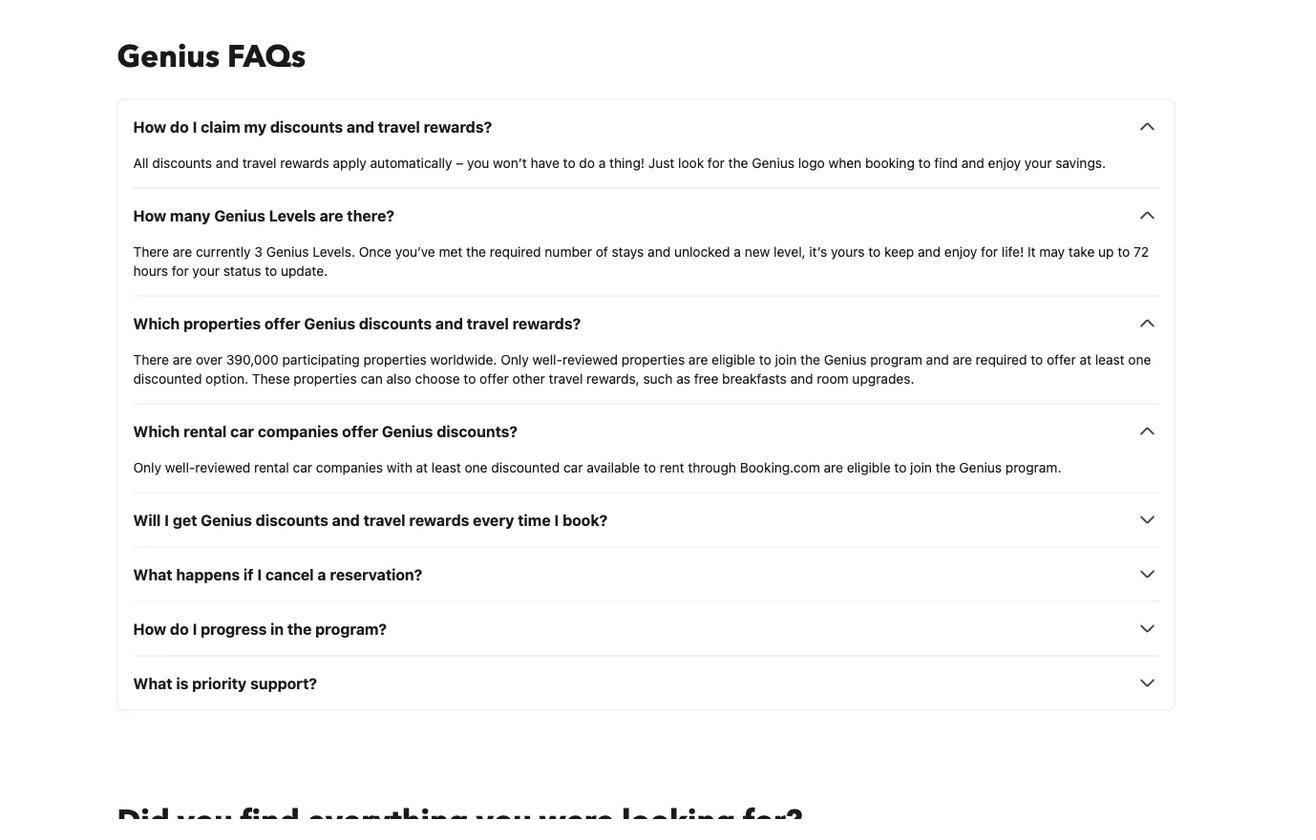 Task type: vqa. For each thing, say whether or not it's contained in the screenshot.
"Everything"
no



Task type: locate. For each thing, give the bounding box(es) containing it.
met
[[439, 244, 463, 259]]

1 vertical spatial join
[[911, 459, 933, 475]]

reviewed up rewards,
[[563, 351, 618, 367]]

car down option.
[[231, 422, 254, 440]]

genius inside there are over 390,000 participating properties worldwide. only well-reviewed properties are eligible to join the genius program and are required to offer at least one discounted option. these properties can also choose to offer other travel rewards, such as free breakfasts and room upgrades.
[[824, 351, 867, 367]]

the left program.
[[936, 459, 956, 475]]

1 vertical spatial for
[[981, 244, 999, 259]]

1 there from the top
[[133, 244, 169, 259]]

the up room
[[801, 351, 821, 367]]

1 vertical spatial which
[[133, 422, 180, 440]]

genius inside there are currently 3 genius levels. once you've met the required number of stays and unlocked a new level, it's yours to keep and enjoy for life! it may take up to 72 hours for your status to update.
[[266, 244, 309, 259]]

1 vertical spatial rewards?
[[513, 314, 581, 332]]

1 horizontal spatial rewards
[[409, 511, 470, 529]]

booking
[[866, 155, 915, 170]]

there inside there are over 390,000 participating properties worldwide. only well-reviewed properties are eligible to join the genius program and are required to offer at least one discounted option. these properties can also choose to offer other travel rewards, such as free breakfasts and room upgrades.
[[133, 351, 169, 367]]

0 vertical spatial companies
[[258, 422, 339, 440]]

well- inside there are over 390,000 participating properties worldwide. only well-reviewed properties are eligible to join the genius program and are required to offer at least one discounted option. these properties can also choose to offer other travel rewards, such as free breakfasts and room upgrades.
[[533, 351, 563, 367]]

will
[[133, 511, 161, 529]]

1 horizontal spatial required
[[976, 351, 1028, 367]]

for left life!
[[981, 244, 999, 259]]

1 what from the top
[[133, 566, 173, 584]]

what down "will"
[[133, 566, 173, 584]]

and right keep
[[918, 244, 941, 259]]

are down many
[[173, 244, 192, 259]]

a left new
[[734, 244, 741, 259]]

at
[[1080, 351, 1092, 367], [416, 459, 428, 475]]

how up all
[[133, 117, 166, 136]]

it's
[[810, 244, 828, 259]]

2 what from the top
[[133, 674, 173, 693]]

2 horizontal spatial car
[[564, 459, 583, 475]]

in
[[271, 620, 284, 638]]

eligible right booking.com
[[847, 459, 891, 475]]

0 vertical spatial there
[[133, 244, 169, 259]]

1 horizontal spatial join
[[911, 459, 933, 475]]

0 vertical spatial one
[[1129, 351, 1152, 367]]

breakfasts
[[723, 371, 787, 386]]

genius faqs
[[117, 36, 306, 77]]

genius up participating at the left top of page
[[304, 314, 356, 332]]

discounted
[[133, 371, 202, 386], [491, 459, 560, 475]]

1 vertical spatial a
[[734, 244, 741, 259]]

how left progress
[[133, 620, 166, 638]]

1 vertical spatial rewards
[[409, 511, 470, 529]]

genius up update.
[[266, 244, 309, 259]]

0 vertical spatial required
[[490, 244, 541, 259]]

time
[[518, 511, 551, 529]]

0 vertical spatial enjoy
[[989, 155, 1022, 170]]

there
[[133, 244, 169, 259], [133, 351, 169, 367]]

join
[[775, 351, 797, 367], [911, 459, 933, 475]]

only inside there are over 390,000 participating properties worldwide. only well-reviewed properties are eligible to join the genius program and are required to offer at least one discounted option. these properties can also choose to offer other travel rewards, such as free breakfasts and room upgrades.
[[501, 351, 529, 367]]

i right if
[[257, 566, 262, 584]]

enjoy left life!
[[945, 244, 978, 259]]

how many genius levels are there? button
[[133, 204, 1160, 227]]

for right hours
[[172, 263, 189, 278]]

0 horizontal spatial rewards?
[[424, 117, 492, 136]]

over
[[196, 351, 223, 367]]

and down claim
[[216, 155, 239, 170]]

i left the get
[[165, 511, 169, 529]]

discounts
[[270, 117, 343, 136], [152, 155, 212, 170], [359, 314, 432, 332], [256, 511, 329, 529]]

1 horizontal spatial at
[[1080, 351, 1092, 367]]

do left claim
[[170, 117, 189, 136]]

rental down option.
[[184, 422, 227, 440]]

1 horizontal spatial least
[[1096, 351, 1125, 367]]

0 vertical spatial do
[[170, 117, 189, 136]]

1 horizontal spatial a
[[599, 155, 606, 170]]

0 horizontal spatial one
[[465, 459, 488, 475]]

just
[[649, 155, 675, 170]]

the right look
[[729, 155, 749, 170]]

genius left program.
[[960, 459, 1002, 475]]

1 how from the top
[[133, 117, 166, 136]]

0 horizontal spatial enjoy
[[945, 244, 978, 259]]

1 vertical spatial required
[[976, 351, 1028, 367]]

0 horizontal spatial least
[[432, 459, 461, 475]]

discounts inside "which properties offer genius discounts and travel rewards?" dropdown button
[[359, 314, 432, 332]]

logo
[[799, 155, 825, 170]]

and
[[347, 117, 374, 136], [216, 155, 239, 170], [962, 155, 985, 170], [648, 244, 671, 259], [918, 244, 941, 259], [436, 314, 463, 332], [927, 351, 950, 367], [791, 371, 814, 386], [332, 511, 360, 529]]

which rental car companies offer genius discounts? button
[[133, 420, 1160, 443]]

well-
[[533, 351, 563, 367], [165, 459, 195, 475]]

2 there from the top
[[133, 351, 169, 367]]

other
[[513, 371, 545, 386]]

rewards? up the other
[[513, 314, 581, 332]]

what
[[133, 566, 173, 584], [133, 674, 173, 693]]

do left thing!
[[579, 155, 595, 170]]

car left available
[[564, 459, 583, 475]]

0 horizontal spatial a
[[318, 566, 326, 584]]

my
[[244, 117, 267, 136]]

are up levels. on the top left of the page
[[320, 206, 343, 224]]

1 horizontal spatial one
[[1129, 351, 1152, 367]]

0 horizontal spatial eligible
[[712, 351, 756, 367]]

the
[[729, 155, 749, 170], [466, 244, 486, 259], [801, 351, 821, 367], [936, 459, 956, 475], [288, 620, 312, 638]]

for right look
[[708, 155, 725, 170]]

1 vertical spatial rental
[[254, 459, 289, 475]]

do for how do i claim my discounts and travel rewards?
[[170, 117, 189, 136]]

2 horizontal spatial a
[[734, 244, 741, 259]]

1 vertical spatial companies
[[316, 459, 383, 475]]

1 vertical spatial eligible
[[847, 459, 891, 475]]

2 vertical spatial how
[[133, 620, 166, 638]]

discounted down over
[[133, 371, 202, 386]]

what is priority support? button
[[133, 672, 1160, 695]]

1 vertical spatial how
[[133, 206, 166, 224]]

which
[[133, 314, 180, 332], [133, 422, 180, 440]]

genius
[[117, 36, 220, 77], [752, 155, 795, 170], [214, 206, 266, 224], [266, 244, 309, 259], [304, 314, 356, 332], [824, 351, 867, 367], [382, 422, 433, 440], [960, 459, 1002, 475], [201, 511, 252, 529]]

eligible up the breakfasts
[[712, 351, 756, 367]]

1 horizontal spatial only
[[501, 351, 529, 367]]

companies
[[258, 422, 339, 440], [316, 459, 383, 475]]

at inside there are over 390,000 participating properties worldwide. only well-reviewed properties are eligible to join the genius program and are required to offer at least one discounted option. these properties can also choose to offer other travel rewards, such as free breakfasts and room upgrades.
[[1080, 351, 1092, 367]]

your left savings.
[[1025, 155, 1052, 170]]

and up reservation?
[[332, 511, 360, 529]]

there left over
[[133, 351, 169, 367]]

2 vertical spatial for
[[172, 263, 189, 278]]

which up "will"
[[133, 422, 180, 440]]

and up apply
[[347, 117, 374, 136]]

2 which from the top
[[133, 422, 180, 440]]

well- up the get
[[165, 459, 195, 475]]

available
[[587, 459, 640, 475]]

eligible
[[712, 351, 756, 367], [847, 459, 891, 475]]

how
[[133, 117, 166, 136], [133, 206, 166, 224], [133, 620, 166, 638]]

0 horizontal spatial required
[[490, 244, 541, 259]]

2 horizontal spatial for
[[981, 244, 999, 259]]

0 vertical spatial how
[[133, 117, 166, 136]]

rewards,
[[587, 371, 640, 386]]

the right met
[[466, 244, 486, 259]]

rewards? up –
[[424, 117, 492, 136]]

0 horizontal spatial for
[[172, 263, 189, 278]]

companies down 'which rental car companies offer genius discounts?'
[[316, 459, 383, 475]]

are
[[320, 206, 343, 224], [173, 244, 192, 259], [173, 351, 192, 367], [689, 351, 708, 367], [953, 351, 973, 367], [824, 459, 844, 475]]

the right the in
[[288, 620, 312, 638]]

only up the other
[[501, 351, 529, 367]]

your inside there are currently 3 genius levels. once you've met the required number of stays and unlocked a new level, it's yours to keep and enjoy for life! it may take up to 72 hours for your status to update.
[[192, 263, 220, 278]]

discounts up also
[[359, 314, 432, 332]]

1 horizontal spatial rental
[[254, 459, 289, 475]]

genius up claim
[[117, 36, 220, 77]]

1 vertical spatial there
[[133, 351, 169, 367]]

1 vertical spatial well-
[[165, 459, 195, 475]]

what inside dropdown button
[[133, 674, 173, 693]]

rewards down how do i claim my discounts and travel rewards?
[[280, 155, 329, 170]]

companies down these
[[258, 422, 339, 440]]

rental
[[184, 422, 227, 440], [254, 459, 289, 475]]

1 vertical spatial your
[[192, 263, 220, 278]]

stays
[[612, 244, 644, 259]]

apply
[[333, 155, 367, 170]]

0 vertical spatial rewards?
[[424, 117, 492, 136]]

the inside there are over 390,000 participating properties worldwide. only well-reviewed properties are eligible to join the genius program and are required to offer at least one discounted option. these properties can also choose to offer other travel rewards, such as free breakfasts and room upgrades.
[[801, 351, 821, 367]]

1 horizontal spatial reviewed
[[563, 351, 618, 367]]

how inside "dropdown button"
[[133, 206, 166, 224]]

travel right the other
[[549, 371, 583, 386]]

status
[[223, 263, 261, 278]]

what inside "dropdown button"
[[133, 566, 173, 584]]

rental inside dropdown button
[[184, 422, 227, 440]]

properties
[[184, 314, 261, 332], [364, 351, 427, 367], [622, 351, 685, 367], [294, 371, 357, 386]]

rewards?
[[424, 117, 492, 136], [513, 314, 581, 332]]

properties up over
[[184, 314, 261, 332]]

many
[[170, 206, 211, 224]]

discounts?
[[437, 422, 518, 440]]

what happens if i cancel a reservation?
[[133, 566, 423, 584]]

update.
[[281, 263, 328, 278]]

faqs
[[228, 36, 306, 77]]

1 vertical spatial do
[[579, 155, 595, 170]]

travel inside there are over 390,000 participating properties worldwide. only well-reviewed properties are eligible to join the genius program and are required to offer at least one discounted option. these properties can also choose to offer other travel rewards, such as free breakfasts and room upgrades.
[[549, 371, 583, 386]]

one
[[1129, 351, 1152, 367], [465, 459, 488, 475]]

0 vertical spatial discounted
[[133, 371, 202, 386]]

eligible inside there are over 390,000 participating properties worldwide. only well-reviewed properties are eligible to join the genius program and are required to offer at least one discounted option. these properties can also choose to offer other travel rewards, such as free breakfasts and room upgrades.
[[712, 351, 756, 367]]

upgrades.
[[853, 371, 915, 386]]

properties down participating at the left top of page
[[294, 371, 357, 386]]

a right cancel
[[318, 566, 326, 584]]

all
[[133, 155, 149, 170]]

booking.com
[[740, 459, 821, 475]]

0 vertical spatial which
[[133, 314, 180, 332]]

what for what happens if i cancel a reservation?
[[133, 566, 173, 584]]

0 vertical spatial only
[[501, 351, 529, 367]]

which down hours
[[133, 314, 180, 332]]

to
[[563, 155, 576, 170], [919, 155, 931, 170], [869, 244, 881, 259], [1118, 244, 1131, 259], [265, 263, 277, 278], [759, 351, 772, 367], [1031, 351, 1044, 367], [464, 371, 476, 386], [644, 459, 656, 475], [895, 459, 907, 475]]

0 vertical spatial for
[[708, 155, 725, 170]]

1 horizontal spatial rewards?
[[513, 314, 581, 332]]

least
[[1096, 351, 1125, 367], [432, 459, 461, 475]]

0 vertical spatial reviewed
[[563, 351, 618, 367]]

0 vertical spatial your
[[1025, 155, 1052, 170]]

which properties offer genius discounts and travel rewards? button
[[133, 312, 1160, 335]]

travel down with
[[364, 511, 406, 529]]

your
[[1025, 155, 1052, 170], [192, 263, 220, 278]]

rewards inside will i get genius discounts and travel rewards every time i book? dropdown button
[[409, 511, 470, 529]]

for
[[708, 155, 725, 170], [981, 244, 999, 259], [172, 263, 189, 278]]

required inside there are currently 3 genius levels. once you've met the required number of stays and unlocked a new level, it's yours to keep and enjoy for life! it may take up to 72 hours for your status to update.
[[490, 244, 541, 259]]

only well-reviewed rental car companies with at least one discounted car available to rent through booking.com are eligible to join the genius program.
[[133, 459, 1062, 475]]

which for which rental car companies offer genius discounts?
[[133, 422, 180, 440]]

car
[[231, 422, 254, 440], [293, 459, 313, 475], [564, 459, 583, 475]]

2 vertical spatial do
[[170, 620, 189, 638]]

0 vertical spatial well-
[[533, 351, 563, 367]]

1 vertical spatial reviewed
[[195, 459, 251, 475]]

only up "will"
[[133, 459, 162, 475]]

there for which
[[133, 351, 169, 367]]

0 horizontal spatial rewards
[[280, 155, 329, 170]]

how left many
[[133, 206, 166, 224]]

0 vertical spatial at
[[1080, 351, 1092, 367]]

required inside there are over 390,000 participating properties worldwide. only well-reviewed properties are eligible to join the genius program and are required to offer at least one discounted option. these properties can also choose to offer other travel rewards, such as free breakfasts and room upgrades.
[[976, 351, 1028, 367]]

1 vertical spatial enjoy
[[945, 244, 978, 259]]

0 vertical spatial least
[[1096, 351, 1125, 367]]

rewards left 'every'
[[409, 511, 470, 529]]

rewards
[[280, 155, 329, 170], [409, 511, 470, 529]]

genius inside "dropdown button"
[[214, 206, 266, 224]]

0 horizontal spatial discounted
[[133, 371, 202, 386]]

how do i progress in the program?
[[133, 620, 387, 638]]

the inside there are currently 3 genius levels. once you've met the required number of stays and unlocked a new level, it's yours to keep and enjoy for life! it may take up to 72 hours for your status to update.
[[466, 244, 486, 259]]

1 vertical spatial one
[[465, 459, 488, 475]]

do left progress
[[170, 620, 189, 638]]

enjoy
[[989, 155, 1022, 170], [945, 244, 978, 259]]

well- up the other
[[533, 351, 563, 367]]

option.
[[206, 371, 249, 386]]

what left is
[[133, 674, 173, 693]]

390,000
[[226, 351, 279, 367]]

0 horizontal spatial your
[[192, 263, 220, 278]]

travel up automatically
[[378, 117, 420, 136]]

discounts up cancel
[[256, 511, 329, 529]]

you've
[[395, 244, 436, 259]]

through
[[688, 459, 737, 475]]

reviewed up the get
[[195, 459, 251, 475]]

only
[[501, 351, 529, 367], [133, 459, 162, 475]]

cancel
[[266, 566, 314, 584]]

0 horizontal spatial car
[[231, 422, 254, 440]]

discounts right all
[[152, 155, 212, 170]]

will i get genius discounts and travel rewards every time i book? button
[[133, 509, 1160, 532]]

2 how from the top
[[133, 206, 166, 224]]

priority
[[192, 674, 247, 693]]

car down 'which rental car companies offer genius discounts?'
[[293, 459, 313, 475]]

1 which from the top
[[133, 314, 180, 332]]

0 vertical spatial a
[[599, 155, 606, 170]]

0 horizontal spatial rental
[[184, 422, 227, 440]]

0 vertical spatial rewards
[[280, 155, 329, 170]]

properties up also
[[364, 351, 427, 367]]

0 vertical spatial eligible
[[712, 351, 756, 367]]

your down the "currently"
[[192, 263, 220, 278]]

2 vertical spatial a
[[318, 566, 326, 584]]

properties up such
[[622, 351, 685, 367]]

1 horizontal spatial discounted
[[491, 459, 560, 475]]

3 how from the top
[[133, 620, 166, 638]]

there up hours
[[133, 244, 169, 259]]

discounts right my
[[270, 117, 343, 136]]

there inside there are currently 3 genius levels. once you've met the required number of stays and unlocked a new level, it's yours to keep and enjoy for life! it may take up to 72 hours for your status to update.
[[133, 244, 169, 259]]

genius up the "currently"
[[214, 206, 266, 224]]

1 horizontal spatial well-
[[533, 351, 563, 367]]

rental down 'which rental car companies offer genius discounts?'
[[254, 459, 289, 475]]

1 vertical spatial what
[[133, 674, 173, 693]]

0 horizontal spatial join
[[775, 351, 797, 367]]

0 vertical spatial what
[[133, 566, 173, 584]]

0 vertical spatial rental
[[184, 422, 227, 440]]

3
[[255, 244, 263, 259]]

keep
[[885, 244, 915, 259]]

these
[[252, 371, 290, 386]]

of
[[596, 244, 608, 259]]

travel down my
[[242, 155, 277, 170]]

0 vertical spatial join
[[775, 351, 797, 367]]

what for what is priority support?
[[133, 674, 173, 693]]

discounted up time on the left bottom of page
[[491, 459, 560, 475]]

1 vertical spatial at
[[416, 459, 428, 475]]

genius up room
[[824, 351, 867, 367]]

a left thing!
[[599, 155, 606, 170]]

0 horizontal spatial only
[[133, 459, 162, 475]]

enjoy right find in the right of the page
[[989, 155, 1022, 170]]



Task type: describe. For each thing, give the bounding box(es) containing it.
find
[[935, 155, 958, 170]]

savings.
[[1056, 155, 1107, 170]]

new
[[745, 244, 770, 259]]

0 horizontal spatial well-
[[165, 459, 195, 475]]

when
[[829, 155, 862, 170]]

free
[[694, 371, 719, 386]]

enjoy inside there are currently 3 genius levels. once you've met the required number of stays and unlocked a new level, it's yours to keep and enjoy for life! it may take up to 72 hours for your status to update.
[[945, 244, 978, 259]]

the inside dropdown button
[[288, 620, 312, 638]]

room
[[817, 371, 849, 386]]

claim
[[201, 117, 240, 136]]

travel up the worldwide.
[[467, 314, 509, 332]]

take
[[1069, 244, 1095, 259]]

and right find in the right of the page
[[962, 155, 985, 170]]

one inside there are over 390,000 participating properties worldwide. only well-reviewed properties are eligible to join the genius program and are required to offer at least one discounted option. these properties can also choose to offer other travel rewards, such as free breakfasts and room upgrades.
[[1129, 351, 1152, 367]]

automatically
[[370, 155, 452, 170]]

will i get genius discounts and travel rewards every time i book?
[[133, 511, 608, 529]]

worldwide.
[[431, 351, 497, 367]]

may
[[1040, 244, 1066, 259]]

how for how do i claim my discounts and travel rewards?
[[133, 117, 166, 136]]

least inside there are over 390,000 participating properties worldwide. only well-reviewed properties are eligible to join the genius program and are required to offer at least one discounted option. these properties can also choose to offer other travel rewards, such as free breakfasts and room upgrades.
[[1096, 351, 1125, 367]]

discounts inside will i get genius discounts and travel rewards every time i book? dropdown button
[[256, 511, 329, 529]]

and left room
[[791, 371, 814, 386]]

are left over
[[173, 351, 192, 367]]

there are over 390,000 participating properties worldwide. only well-reviewed properties are eligible to join the genius program and are required to offer at least one discounted option. these properties can also choose to offer other travel rewards, such as free breakfasts and room upgrades.
[[133, 351, 1152, 386]]

unlocked
[[675, 244, 731, 259]]

there are currently 3 genius levels. once you've met the required number of stays and unlocked a new level, it's yours to keep and enjoy for life! it may take up to 72 hours for your status to update.
[[133, 244, 1150, 278]]

are right booking.com
[[824, 459, 844, 475]]

you
[[467, 155, 490, 170]]

how do i claim my discounts and travel rewards? button
[[133, 115, 1160, 138]]

happens
[[176, 566, 240, 584]]

1 horizontal spatial for
[[708, 155, 725, 170]]

choose
[[415, 371, 460, 386]]

currently
[[196, 244, 251, 259]]

how for how do i progress in the program?
[[133, 620, 166, 638]]

1 horizontal spatial eligible
[[847, 459, 891, 475]]

are right the 'program'
[[953, 351, 973, 367]]

what is priority support?
[[133, 674, 317, 693]]

hours
[[133, 263, 168, 278]]

if
[[244, 566, 254, 584]]

also
[[387, 371, 412, 386]]

car inside dropdown button
[[231, 422, 254, 440]]

discounts inside how do i claim my discounts and travel rewards? dropdown button
[[270, 117, 343, 136]]

such
[[644, 371, 673, 386]]

1 horizontal spatial enjoy
[[989, 155, 1022, 170]]

1 vertical spatial discounted
[[491, 459, 560, 475]]

with
[[387, 459, 413, 475]]

every
[[473, 511, 514, 529]]

genius right the get
[[201, 511, 252, 529]]

discounted inside there are over 390,000 participating properties worldwide. only well-reviewed properties are eligible to join the genius program and are required to offer at least one discounted option. these properties can also choose to offer other travel rewards, such as free breakfasts and room upgrades.
[[133, 371, 202, 386]]

i left claim
[[193, 117, 197, 136]]

a inside "dropdown button"
[[318, 566, 326, 584]]

and right stays
[[648, 244, 671, 259]]

genius up with
[[382, 422, 433, 440]]

levels
[[269, 206, 316, 224]]

reviewed inside there are over 390,000 participating properties worldwide. only well-reviewed properties are eligible to join the genius program and are required to offer at least one discounted option. these properties can also choose to offer other travel rewards, such as free breakfasts and room upgrades.
[[563, 351, 618, 367]]

what happens if i cancel a reservation? button
[[133, 563, 1160, 586]]

how for how many genius levels are there?
[[133, 206, 166, 224]]

and up the worldwide.
[[436, 314, 463, 332]]

participating
[[282, 351, 360, 367]]

genius left the logo
[[752, 155, 795, 170]]

companies inside dropdown button
[[258, 422, 339, 440]]

which properties offer genius discounts and travel rewards?
[[133, 314, 581, 332]]

which for which properties offer genius discounts and travel rewards?
[[133, 314, 180, 332]]

1 horizontal spatial car
[[293, 459, 313, 475]]

how do i claim my discounts and travel rewards?
[[133, 117, 492, 136]]

i left progress
[[193, 620, 197, 638]]

thing!
[[610, 155, 645, 170]]

how many genius levels are there?
[[133, 206, 395, 224]]

levels.
[[313, 244, 355, 259]]

1 horizontal spatial your
[[1025, 155, 1052, 170]]

program?
[[316, 620, 387, 638]]

i inside "dropdown button"
[[257, 566, 262, 584]]

properties inside dropdown button
[[184, 314, 261, 332]]

72
[[1134, 244, 1150, 259]]

yours
[[831, 244, 865, 259]]

program.
[[1006, 459, 1062, 475]]

life!
[[1002, 244, 1025, 259]]

join inside there are over 390,000 participating properties worldwide. only well-reviewed properties are eligible to join the genius program and are required to offer at least one discounted option. these properties can also choose to offer other travel rewards, such as free breakfasts and room upgrades.
[[775, 351, 797, 367]]

are inside there are currently 3 genius levels. once you've met the required number of stays and unlocked a new level, it's yours to keep and enjoy for life! it may take up to 72 hours for your status to update.
[[173, 244, 192, 259]]

is
[[176, 674, 189, 693]]

it
[[1028, 244, 1036, 259]]

reservation?
[[330, 566, 423, 584]]

number
[[545, 244, 592, 259]]

i right time on the left bottom of page
[[555, 511, 559, 529]]

do for how do i progress in the program?
[[170, 620, 189, 638]]

–
[[456, 155, 464, 170]]

up
[[1099, 244, 1115, 259]]

look
[[678, 155, 704, 170]]

once
[[359, 244, 392, 259]]

0 horizontal spatial reviewed
[[195, 459, 251, 475]]

0 horizontal spatial at
[[416, 459, 428, 475]]

can
[[361, 371, 383, 386]]

a inside there are currently 3 genius levels. once you've met the required number of stays and unlocked a new level, it's yours to keep and enjoy for life! it may take up to 72 hours for your status to update.
[[734, 244, 741, 259]]

1 vertical spatial only
[[133, 459, 162, 475]]

get
[[173, 511, 197, 529]]

have
[[531, 155, 560, 170]]

support?
[[250, 674, 317, 693]]

there?
[[347, 206, 395, 224]]

level,
[[774, 244, 806, 259]]

1 vertical spatial least
[[432, 459, 461, 475]]

won't
[[493, 155, 527, 170]]

there for how
[[133, 244, 169, 259]]

program
[[871, 351, 923, 367]]

book?
[[563, 511, 608, 529]]

rent
[[660, 459, 685, 475]]

are inside "dropdown button"
[[320, 206, 343, 224]]

progress
[[201, 620, 267, 638]]

and right the 'program'
[[927, 351, 950, 367]]

which rental car companies offer genius discounts?
[[133, 422, 518, 440]]

are up free
[[689, 351, 708, 367]]



